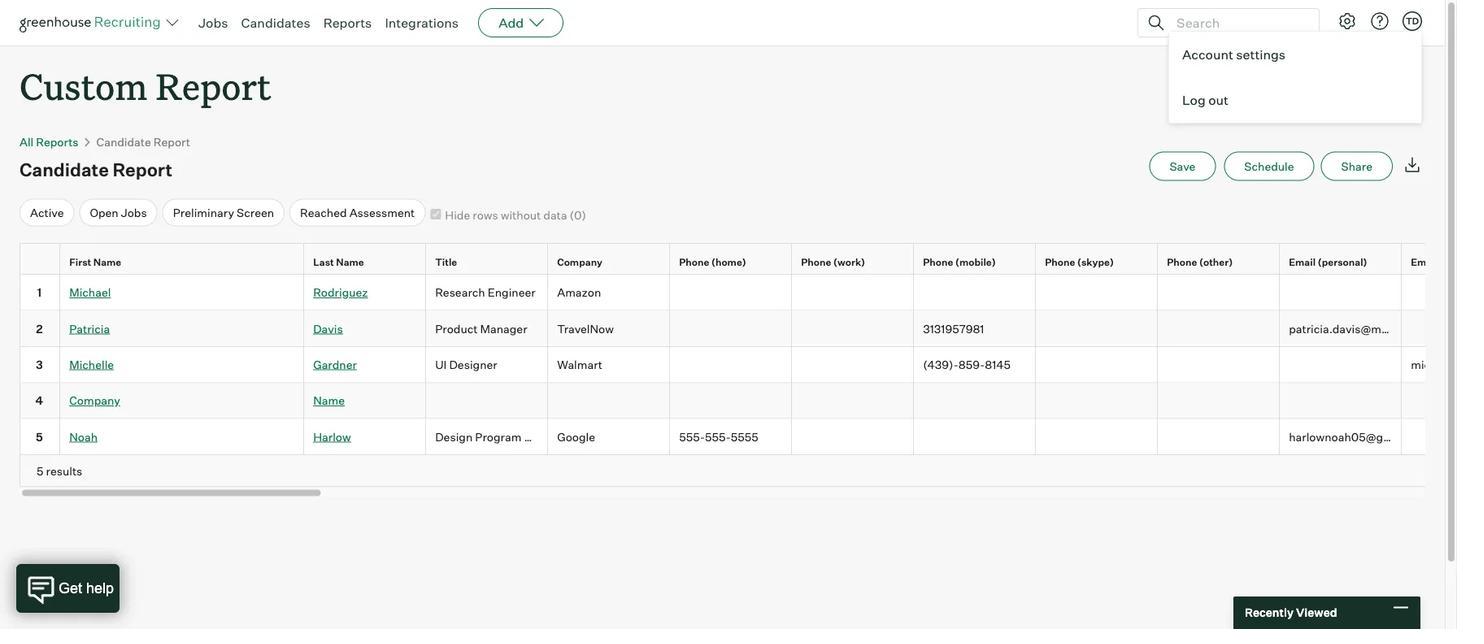Task type: locate. For each thing, give the bounding box(es) containing it.
last
[[313, 255, 334, 267]]

viewed
[[1296, 606, 1337, 620]]

michael link
[[69, 285, 111, 299]]

row group containing 1
[[20, 275, 1457, 455]]

rodriguez
[[313, 285, 368, 299]]

1 phone from the left
[[679, 255, 709, 267]]

email
[[1289, 255, 1316, 267], [1411, 255, 1438, 267]]

3 phone from the left
[[923, 255, 953, 267]]

phone left (skype)
[[1045, 255, 1075, 267]]

phone (work) column header
[[792, 244, 917, 279]]

name inside row group
[[313, 393, 345, 407]]

email left (wo
[[1411, 255, 1438, 267]]

td menu
[[1168, 31, 1422, 124]]

data
[[543, 208, 567, 223]]

manager right program at the left of the page
[[524, 429, 571, 444]]

row containing 3
[[20, 347, 1457, 383]]

company up amazon
[[557, 255, 603, 267]]

row containing 4
[[20, 383, 1457, 419]]

555-555-5555
[[679, 429, 758, 444]]

5 phone from the left
[[1167, 255, 1197, 267]]

product
[[435, 321, 478, 335]]

1 email from the left
[[1289, 255, 1316, 267]]

phone for phone (work)
[[801, 255, 831, 267]]

open
[[90, 205, 118, 220]]

report down jobs link
[[156, 62, 271, 110]]

report
[[156, 62, 271, 110], [154, 135, 190, 149], [113, 158, 172, 181]]

log
[[1182, 92, 1206, 108]]

(mobile)
[[955, 255, 996, 267]]

0 horizontal spatial jobs
[[121, 205, 147, 220]]

candidate down "all reports"
[[20, 158, 109, 181]]

ui designer
[[435, 357, 497, 371]]

4 phone from the left
[[1045, 255, 1075, 267]]

active
[[30, 205, 64, 220]]

add button
[[478, 8, 564, 37]]

5 for 5 results
[[37, 464, 43, 478]]

5 down 4 cell
[[36, 429, 43, 444]]

first
[[69, 255, 91, 267]]

2 email from the left
[[1411, 255, 1438, 267]]

designer
[[449, 357, 497, 371]]

2 vertical spatial report
[[113, 158, 172, 181]]

5 results
[[37, 464, 82, 478]]

report down candidate report link
[[113, 158, 172, 181]]

email left "(personal)"
[[1289, 255, 1316, 267]]

row containing first name
[[20, 243, 1457, 279]]

assessment
[[349, 205, 415, 220]]

save and schedule this report to revisit it! element
[[1149, 152, 1224, 181]]

email (personal) column header
[[1280, 244, 1405, 279]]

3131957981
[[923, 321, 984, 335]]

candidate report down the custom report at the left of page
[[96, 135, 190, 149]]

travelnow
[[557, 321, 614, 335]]

email (wo
[[1411, 255, 1457, 267]]

davis
[[313, 321, 343, 335]]

manager
[[480, 321, 527, 335], [524, 429, 571, 444]]

1 vertical spatial company
[[69, 393, 120, 407]]

3
[[36, 357, 43, 371]]

(work)
[[833, 255, 865, 267]]

4 row from the top
[[20, 347, 1457, 383]]

company for the company link
[[69, 393, 120, 407]]

5 inside cell
[[36, 429, 43, 444]]

1 row from the top
[[20, 243, 1457, 279]]

title column header
[[426, 244, 551, 279]]

phone for phone (other)
[[1167, 255, 1197, 267]]

6 row from the top
[[20, 419, 1457, 455]]

2 phone from the left
[[801, 255, 831, 267]]

davis link
[[313, 321, 343, 335]]

0 horizontal spatial reports
[[36, 135, 79, 149]]

save
[[1170, 159, 1196, 173]]

company inside row group
[[69, 393, 120, 407]]

screen
[[237, 205, 274, 220]]

log out
[[1182, 92, 1229, 108]]

reports
[[323, 15, 372, 31], [36, 135, 79, 149]]

report down the custom report at the left of page
[[154, 135, 190, 149]]

manager down "engineer"
[[480, 321, 527, 335]]

name link
[[313, 393, 345, 407]]

0 horizontal spatial company
[[69, 393, 120, 407]]

log out link
[[1169, 77, 1421, 123]]

row containing 1
[[20, 275, 1457, 311]]

phone (mobile)
[[923, 255, 996, 267]]

hide
[[445, 208, 470, 223]]

name right last
[[336, 255, 364, 267]]

walmart
[[557, 357, 603, 371]]

phone left (other)
[[1167, 255, 1197, 267]]

4 cell
[[20, 383, 60, 419]]

1 vertical spatial 5
[[37, 464, 43, 478]]

1 555- from the left
[[679, 429, 705, 444]]

candidate report
[[96, 135, 190, 149], [20, 158, 172, 181]]

design program manager
[[435, 429, 571, 444]]

5
[[36, 429, 43, 444], [37, 464, 43, 478]]

preliminary screen
[[173, 205, 274, 220]]

phone for phone (skype)
[[1045, 255, 1075, 267]]

0 vertical spatial manager
[[480, 321, 527, 335]]

5 left results
[[37, 464, 43, 478]]

(439)-
[[923, 357, 958, 371]]

row
[[20, 243, 1457, 279], [20, 275, 1457, 311], [20, 311, 1457, 347], [20, 347, 1457, 383], [20, 383, 1457, 419], [20, 419, 1457, 455]]

(other)
[[1199, 255, 1233, 267]]

name up harlow on the left of the page
[[313, 393, 345, 407]]

0 vertical spatial candidate
[[96, 135, 151, 149]]

1 horizontal spatial email
[[1411, 255, 1438, 267]]

3 row from the top
[[20, 311, 1457, 347]]

5 row from the top
[[20, 383, 1457, 419]]

1 horizontal spatial company
[[557, 255, 603, 267]]

ui
[[435, 357, 447, 371]]

cell
[[670, 275, 792, 311], [792, 275, 914, 311], [914, 275, 1036, 311], [1036, 275, 1158, 311], [1158, 275, 1280, 311], [1280, 275, 1402, 311], [1402, 275, 1457, 311], [670, 311, 792, 347], [792, 311, 914, 347], [1036, 311, 1158, 347], [1158, 311, 1280, 347], [1402, 311, 1457, 347], [670, 347, 792, 383], [792, 347, 914, 383], [1036, 347, 1158, 383], [1158, 347, 1280, 383], [1280, 347, 1402, 383], [426, 383, 548, 419], [548, 383, 670, 419], [670, 383, 792, 419], [792, 383, 914, 419], [914, 383, 1036, 419], [1036, 383, 1158, 419], [1158, 383, 1280, 419], [1280, 383, 1402, 419], [1402, 383, 1457, 419], [792, 419, 914, 455], [914, 419, 1036, 455], [1036, 419, 1158, 455], [1158, 419, 1280, 455], [1402, 419, 1457, 455]]

phone left (work) on the top right of page
[[801, 255, 831, 267]]

greenhouse recruiting image
[[20, 13, 166, 33]]

preliminary
[[173, 205, 234, 220]]

(personal)
[[1318, 255, 1367, 267]]

column header
[[20, 244, 63, 279]]

patricia link
[[69, 321, 110, 335]]

reports link
[[323, 15, 372, 31]]

row group
[[20, 275, 1457, 455]]

phone left (mobile)
[[923, 255, 953, 267]]

configure image
[[1338, 11, 1357, 31]]

1 vertical spatial candidate report
[[20, 158, 172, 181]]

jobs right open
[[121, 205, 147, 220]]

1 cell
[[20, 275, 60, 311]]

email (personal)
[[1289, 255, 1367, 267]]

email inside column header
[[1289, 255, 1316, 267]]

reached
[[300, 205, 347, 220]]

td button
[[1399, 8, 1425, 34]]

555-
[[679, 429, 705, 444], [705, 429, 731, 444]]

save button
[[1149, 152, 1216, 181]]

phone (home)
[[679, 255, 746, 267]]

phone (home) column header
[[670, 244, 795, 279]]

noah link
[[69, 429, 98, 444]]

reports right candidates link
[[323, 15, 372, 31]]

5555
[[731, 429, 758, 444]]

reached assessment
[[300, 205, 415, 220]]

2 row from the top
[[20, 275, 1457, 311]]

phone left (home)
[[679, 255, 709, 267]]

2 cell
[[20, 311, 60, 347]]

1 vertical spatial report
[[154, 135, 190, 149]]

phone
[[679, 255, 709, 267], [801, 255, 831, 267], [923, 255, 953, 267], [1045, 255, 1075, 267], [1167, 255, 1197, 267]]

0 vertical spatial candidate report
[[96, 135, 190, 149]]

5 cell
[[20, 419, 60, 455]]

0 horizontal spatial email
[[1289, 255, 1316, 267]]

table
[[20, 243, 1457, 487]]

patricia
[[69, 321, 110, 335]]

candidate report up open
[[20, 158, 172, 181]]

1 horizontal spatial reports
[[323, 15, 372, 31]]

last name
[[313, 255, 364, 267]]

1
[[37, 285, 42, 299]]

gardner
[[313, 357, 357, 371]]

company inside column header
[[557, 255, 603, 267]]

candidate down the custom report at the left of page
[[96, 135, 151, 149]]

phone (other) column header
[[1158, 244, 1283, 279]]

0 vertical spatial 5
[[36, 429, 43, 444]]

reports right all
[[36, 135, 79, 149]]

name right first
[[93, 255, 121, 267]]

gardner link
[[313, 357, 357, 371]]

2 555- from the left
[[705, 429, 731, 444]]

0 vertical spatial reports
[[323, 15, 372, 31]]

jobs left candidates link
[[198, 15, 228, 31]]

0 vertical spatial company
[[557, 255, 603, 267]]

company link
[[69, 393, 120, 407]]

name for last name
[[336, 255, 364, 267]]

0 vertical spatial report
[[156, 62, 271, 110]]

amazon
[[557, 285, 601, 299]]

harlow
[[313, 429, 351, 444]]

1 vertical spatial reports
[[36, 135, 79, 149]]

company down michelle link at the left of page
[[69, 393, 120, 407]]

0 vertical spatial jobs
[[198, 15, 228, 31]]



Task type: vqa. For each thing, say whether or not it's contained in the screenshot.
the leftmost prospect
no



Task type: describe. For each thing, give the bounding box(es) containing it.
last name column header
[[304, 244, 429, 279]]

engineer
[[488, 285, 536, 299]]

recently viewed
[[1245, 606, 1337, 620]]

first name
[[69, 255, 121, 267]]

integrations link
[[385, 15, 459, 31]]

google
[[557, 429, 595, 444]]

michael
[[69, 285, 111, 299]]

add
[[499, 15, 524, 31]]

row containing 2
[[20, 311, 1457, 347]]

first name column header
[[60, 244, 307, 279]]

integrations
[[385, 15, 459, 31]]

row containing 5
[[20, 419, 1457, 455]]

(skype)
[[1077, 255, 1114, 267]]

all reports
[[20, 135, 79, 149]]

hide rows without data (0)
[[445, 208, 586, 223]]

name for first name
[[93, 255, 121, 267]]

noah
[[69, 429, 98, 444]]

email for email (wo
[[1411, 255, 1438, 267]]

out
[[1208, 92, 1229, 108]]

custom
[[20, 62, 147, 110]]

title
[[435, 255, 457, 267]]

3 cell
[[20, 347, 60, 383]]

phone (skype)
[[1045, 255, 1114, 267]]

harlow link
[[313, 429, 351, 444]]

all reports link
[[20, 135, 79, 149]]

table containing 1
[[20, 243, 1457, 487]]

candidates
[[241, 15, 310, 31]]

research engineer
[[435, 285, 536, 299]]

phone (mobile) column header
[[914, 244, 1039, 279]]

schedule
[[1244, 159, 1294, 173]]

open jobs
[[90, 205, 147, 220]]

1 vertical spatial jobs
[[121, 205, 147, 220]]

design
[[435, 429, 473, 444]]

(0)
[[570, 208, 586, 223]]

Search text field
[[1173, 11, 1304, 35]]

1 vertical spatial candidate
[[20, 158, 109, 181]]

share
[[1341, 159, 1373, 173]]

2
[[36, 321, 43, 335]]

Hide rows without data (0) checkbox
[[430, 209, 441, 220]]

product manager
[[435, 321, 527, 335]]

1 horizontal spatial jobs
[[198, 15, 228, 31]]

research
[[435, 285, 485, 299]]

1 vertical spatial manager
[[524, 429, 571, 444]]

michelle.
[[1411, 357, 1457, 371]]

account settings link
[[1169, 32, 1421, 77]]

harlownoah05@gmail.com
[[1289, 429, 1432, 444]]

account settings
[[1182, 46, 1286, 63]]

phone (skype) column header
[[1036, 244, 1161, 279]]

company column header
[[548, 244, 673, 279]]

candidates link
[[241, 15, 310, 31]]

patricia.davis@mail.com
[[1289, 321, 1420, 335]]

recently
[[1245, 606, 1294, 620]]

(439)-859-8145
[[923, 357, 1011, 371]]

5 for 5
[[36, 429, 43, 444]]

all
[[20, 135, 34, 149]]

4
[[35, 393, 43, 407]]

8145
[[985, 357, 1011, 371]]

company for company column header
[[557, 255, 603, 267]]

phone for phone (mobile)
[[923, 255, 953, 267]]

without
[[501, 208, 541, 223]]

(wo
[[1440, 255, 1457, 267]]

rows
[[473, 208, 498, 223]]

jobs link
[[198, 15, 228, 31]]

michelle
[[69, 357, 114, 371]]

phone (other)
[[1167, 255, 1233, 267]]

account
[[1182, 46, 1233, 63]]

td
[[1406, 15, 1419, 26]]

custom report
[[20, 62, 271, 110]]

results
[[46, 464, 82, 478]]

download image
[[1403, 155, 1422, 175]]

td button
[[1403, 11, 1422, 31]]

settings
[[1236, 46, 1286, 63]]

michelle link
[[69, 357, 114, 371]]

program
[[475, 429, 521, 444]]

email for email (personal)
[[1289, 255, 1316, 267]]

phone (work)
[[801, 255, 865, 267]]

phone for phone (home)
[[679, 255, 709, 267]]



